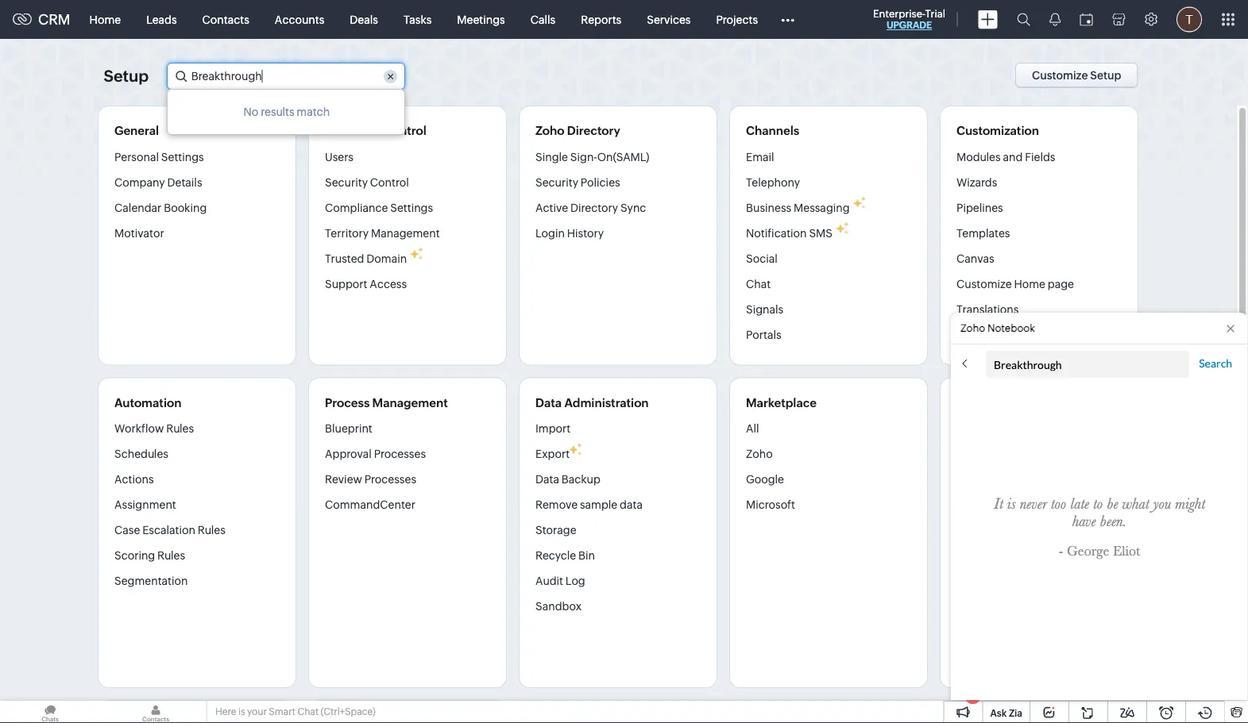 Task type: vqa. For each thing, say whether or not it's contained in the screenshot.
text field
no



Task type: describe. For each thing, give the bounding box(es) containing it.
sandbox link
[[536, 594, 582, 620]]

accounts link
[[262, 0, 337, 39]]

Search text field
[[168, 64, 404, 89]]

calendar booking
[[114, 201, 207, 214]]

support
[[325, 278, 367, 290]]

export
[[536, 448, 570, 461]]

administration
[[564, 396, 649, 410]]

services
[[647, 13, 691, 26]]

recycle bin link
[[536, 544, 595, 569]]

compliance settings link
[[325, 195, 433, 221]]

escalation
[[142, 524, 195, 537]]

scoring rules
[[114, 550, 185, 563]]

notebook
[[988, 323, 1035, 335]]

case escalation rules
[[114, 524, 225, 537]]

actions
[[114, 474, 154, 486]]

portals
[[746, 329, 782, 341]]

setup inside button
[[1090, 69, 1122, 82]]

trusted
[[325, 252, 364, 265]]

1 horizontal spatial chat
[[746, 278, 771, 290]]

smart
[[269, 707, 296, 718]]

search image
[[1017, 13, 1031, 26]]

wizards link
[[957, 170, 997, 195]]

zoho link
[[746, 442, 773, 467]]

login
[[536, 227, 565, 240]]

domain
[[367, 252, 407, 265]]

customize home page
[[957, 278, 1074, 290]]

users and control
[[325, 124, 427, 138]]

translations
[[957, 303, 1019, 316]]

1 vertical spatial chat
[[297, 707, 319, 718]]

profile image
[[1177, 7, 1202, 32]]

security policies
[[536, 176, 620, 189]]

data for data administration
[[536, 396, 562, 410]]

zoho for notebook
[[961, 323, 986, 335]]

contacts link
[[190, 0, 262, 39]]

1 vertical spatial rules
[[198, 524, 225, 537]]

territory management link
[[325, 221, 440, 246]]

login history
[[536, 227, 604, 240]]

contacts image
[[106, 702, 206, 724]]

zoho notebook
[[961, 323, 1035, 335]]

create menu image
[[978, 10, 998, 29]]

data backup link
[[536, 467, 601, 493]]

scoring rules link
[[114, 544, 185, 569]]

channels
[[746, 124, 799, 138]]

projects
[[716, 13, 758, 26]]

notification sms
[[746, 227, 833, 240]]

search element
[[1008, 0, 1040, 39]]

export link
[[536, 442, 570, 467]]

territory management
[[325, 227, 440, 240]]

chats image
[[0, 702, 100, 724]]

canvas link
[[957, 246, 995, 271]]

booking
[[164, 201, 207, 214]]

translations link
[[957, 297, 1019, 322]]

schedules
[[114, 448, 168, 461]]

approval processes link
[[325, 442, 426, 467]]

backup
[[562, 474, 601, 486]]

storage link
[[536, 518, 577, 544]]

actions link
[[114, 467, 154, 493]]

modules and fields link
[[957, 150, 1056, 170]]

review
[[325, 474, 362, 486]]

pipelines link
[[957, 195, 1003, 221]]

enterprise-
[[873, 8, 925, 19]]

page
[[1048, 278, 1074, 290]]

storage
[[536, 524, 577, 537]]

no
[[244, 106, 259, 118]]

pipelines
[[957, 201, 1003, 214]]

messaging
[[794, 201, 850, 214]]

ask
[[990, 708, 1007, 719]]

functions
[[957, 499, 1008, 512]]

calls link
[[518, 0, 568, 39]]

single
[[536, 151, 568, 163]]

rules for scoring rules
[[157, 550, 185, 563]]

templates
[[957, 227, 1010, 240]]

0 vertical spatial home
[[89, 13, 121, 26]]

accounts
[[275, 13, 324, 26]]

home link
[[77, 0, 134, 39]]

blueprint
[[325, 423, 373, 435]]

rules for workflow rules
[[166, 423, 194, 435]]

automation
[[114, 396, 181, 410]]

trial
[[925, 8, 946, 19]]

sms
[[809, 227, 833, 240]]

customize home page link
[[957, 271, 1074, 297]]

compliance
[[325, 201, 388, 214]]

contacts
[[202, 13, 249, 26]]

canvas
[[957, 252, 995, 265]]

match
[[297, 106, 330, 118]]

segmentation link
[[114, 569, 188, 594]]

here
[[215, 707, 236, 718]]

security for security policies
[[536, 176, 578, 189]]

customize setup
[[1032, 69, 1122, 82]]

tasks link
[[391, 0, 444, 39]]

customization
[[957, 124, 1039, 138]]

calls
[[531, 13, 556, 26]]



Task type: locate. For each thing, give the bounding box(es) containing it.
settings up details at the left
[[161, 151, 204, 163]]

and
[[360, 124, 381, 138], [1003, 151, 1023, 163]]

active directory sync
[[536, 201, 646, 214]]

security for security control
[[325, 176, 368, 189]]

settings up territory management
[[390, 201, 433, 214]]

processes down the approval processes
[[364, 474, 416, 486]]

commandcenter
[[325, 499, 416, 512]]

2 users from the top
[[325, 151, 354, 163]]

2 data from the top
[[536, 474, 559, 486]]

all link
[[746, 422, 759, 442]]

fields
[[1025, 151, 1056, 163]]

signals
[[746, 303, 784, 316]]

and for modules
[[1003, 151, 1023, 163]]

blueprint link
[[325, 422, 373, 442]]

and left fields
[[1003, 151, 1023, 163]]

2 horizontal spatial zoho
[[961, 323, 986, 335]]

directory for zoho
[[567, 124, 620, 138]]

services link
[[634, 0, 704, 39]]

1 horizontal spatial setup
[[1090, 69, 1122, 82]]

list box
[[168, 94, 404, 102]]

case escalation rules link
[[114, 518, 225, 544]]

signals image
[[1050, 13, 1061, 26]]

0 vertical spatial settings
[[161, 151, 204, 163]]

results
[[261, 106, 294, 118]]

home right crm
[[89, 13, 121, 26]]

sign-
[[570, 151, 597, 163]]

rules right workflow
[[166, 423, 194, 435]]

schedules link
[[114, 442, 168, 467]]

data up the import
[[536, 396, 562, 410]]

motivator link
[[114, 221, 164, 246]]

settings for personal settings
[[161, 151, 204, 163]]

crm link
[[13, 11, 70, 28]]

rules down case escalation rules
[[157, 550, 185, 563]]

notification
[[746, 227, 807, 240]]

customize setup link
[[1015, 63, 1145, 88]]

customize inside button
[[1032, 69, 1088, 82]]

0 vertical spatial zoho
[[536, 124, 565, 138]]

control
[[384, 124, 427, 138], [370, 176, 409, 189]]

create menu element
[[969, 0, 1008, 39]]

audit
[[536, 575, 563, 588]]

personal
[[114, 151, 159, 163]]

1 horizontal spatial home
[[1014, 278, 1046, 290]]

process
[[325, 396, 370, 410]]

zoho up single
[[536, 124, 565, 138]]

0 vertical spatial chat
[[746, 278, 771, 290]]

directory down policies at top
[[570, 201, 618, 214]]

scoring
[[114, 550, 155, 563]]

1 vertical spatial processes
[[364, 474, 416, 486]]

1 vertical spatial data
[[536, 474, 559, 486]]

on(saml)
[[597, 151, 650, 163]]

management for territory management
[[371, 227, 440, 240]]

customize setup button
[[1015, 63, 1138, 88]]

security down users link
[[325, 176, 368, 189]]

1 vertical spatial control
[[370, 176, 409, 189]]

0 horizontal spatial home
[[89, 13, 121, 26]]

territory
[[325, 227, 369, 240]]

signals element
[[1040, 0, 1070, 39]]

rules right escalation at the bottom of page
[[198, 524, 225, 537]]

users for users
[[325, 151, 354, 163]]

settings for compliance settings
[[390, 201, 433, 214]]

customize down signals icon
[[1032, 69, 1088, 82]]

data
[[620, 499, 643, 512]]

compliance settings
[[325, 201, 433, 214]]

deals
[[350, 13, 378, 26]]

templates link
[[957, 221, 1010, 246]]

recycle bin
[[536, 550, 595, 563]]

zoho directory
[[536, 124, 620, 138]]

chat
[[746, 278, 771, 290], [297, 707, 319, 718]]

signals link
[[746, 297, 784, 322]]

general
[[114, 124, 159, 138]]

directory up single sign-on(saml)
[[567, 124, 620, 138]]

setup
[[104, 67, 149, 85], [1090, 69, 1122, 82]]

customize up translations
[[957, 278, 1012, 290]]

zoho down translations
[[961, 323, 986, 335]]

0 vertical spatial and
[[360, 124, 381, 138]]

data backup
[[536, 474, 601, 486]]

1 vertical spatial and
[[1003, 151, 1023, 163]]

1 horizontal spatial settings
[[390, 201, 433, 214]]

customize
[[1032, 69, 1088, 82], [957, 278, 1012, 290]]

microsoft
[[746, 499, 795, 512]]

no results match
[[244, 106, 330, 118]]

zoho down all link
[[746, 448, 773, 461]]

security
[[325, 176, 368, 189], [536, 176, 578, 189]]

approval
[[325, 448, 372, 461]]

workflow
[[114, 423, 164, 435]]

users for users and control
[[325, 124, 357, 138]]

telephony link
[[746, 170, 800, 195]]

is
[[238, 707, 245, 718]]

processes up 'review processes'
[[374, 448, 426, 461]]

1 vertical spatial zoho
[[961, 323, 986, 335]]

0 horizontal spatial security
[[325, 176, 368, 189]]

management for process management
[[372, 396, 448, 410]]

1 horizontal spatial customize
[[1032, 69, 1088, 82]]

2 vertical spatial rules
[[157, 550, 185, 563]]

0 vertical spatial customize
[[1032, 69, 1088, 82]]

personal settings link
[[114, 150, 204, 170]]

review processes
[[325, 474, 416, 486]]

company
[[114, 176, 165, 189]]

workflow rules link
[[114, 422, 194, 442]]

profile element
[[1167, 0, 1212, 39]]

workflow rules
[[114, 423, 194, 435]]

segmentation
[[114, 575, 188, 588]]

0 vertical spatial processes
[[374, 448, 426, 461]]

upgrade
[[887, 20, 932, 31]]

users up security control link
[[325, 151, 354, 163]]

customize for customize home page
[[957, 278, 1012, 290]]

chat down social
[[746, 278, 771, 290]]

zoho for directory
[[536, 124, 565, 138]]

0 vertical spatial rules
[[166, 423, 194, 435]]

business messaging link
[[746, 195, 850, 221]]

security up active
[[536, 176, 578, 189]]

Other Modules field
[[771, 7, 805, 32]]

leads
[[146, 13, 177, 26]]

meetings
[[457, 13, 505, 26]]

directory for active
[[570, 201, 618, 214]]

security inside security control link
[[325, 176, 368, 189]]

1 horizontal spatial and
[[1003, 151, 1023, 163]]

single sign-on(saml)
[[536, 151, 650, 163]]

0 vertical spatial directory
[[567, 124, 620, 138]]

meetings link
[[444, 0, 518, 39]]

and up security control link
[[360, 124, 381, 138]]

setup up general
[[104, 67, 149, 85]]

0 vertical spatial management
[[371, 227, 440, 240]]

processes for approval processes
[[374, 448, 426, 461]]

audit log link
[[536, 569, 585, 594]]

0 horizontal spatial customize
[[957, 278, 1012, 290]]

crm
[[38, 11, 70, 28]]

active
[[536, 201, 568, 214]]

business
[[746, 201, 792, 214]]

personal settings
[[114, 151, 204, 163]]

processes for review processes
[[364, 474, 416, 486]]

1 horizontal spatial security
[[536, 176, 578, 189]]

policies
[[581, 176, 620, 189]]

support access
[[325, 278, 407, 290]]

1 vertical spatial home
[[1014, 278, 1046, 290]]

1 vertical spatial settings
[[390, 201, 433, 214]]

1 vertical spatial directory
[[570, 201, 618, 214]]

customize for customize setup
[[1032, 69, 1088, 82]]

0 horizontal spatial settings
[[161, 151, 204, 163]]

control up security control link
[[384, 124, 427, 138]]

projects link
[[704, 0, 771, 39]]

1 security from the left
[[325, 176, 368, 189]]

control up compliance settings
[[370, 176, 409, 189]]

0 horizontal spatial zoho
[[536, 124, 565, 138]]

telephony
[[746, 176, 800, 189]]

settings
[[161, 151, 204, 163], [390, 201, 433, 214]]

setup down calendar icon
[[1090, 69, 1122, 82]]

None field
[[167, 63, 405, 90]]

0 vertical spatial data
[[536, 396, 562, 410]]

security control link
[[325, 170, 409, 195]]

0 horizontal spatial chat
[[297, 707, 319, 718]]

management up domain
[[371, 227, 440, 240]]

1 data from the top
[[536, 396, 562, 410]]

sample
[[580, 499, 618, 512]]

0 horizontal spatial setup
[[104, 67, 149, 85]]

microsoft link
[[746, 493, 795, 518]]

chat right smart
[[297, 707, 319, 718]]

users up users link
[[325, 124, 357, 138]]

business messaging
[[746, 201, 850, 214]]

and for users
[[360, 124, 381, 138]]

management up approval processes link
[[372, 396, 448, 410]]

1 vertical spatial management
[[372, 396, 448, 410]]

deals link
[[337, 0, 391, 39]]

data for data backup
[[536, 474, 559, 486]]

home left the page
[[1014, 278, 1046, 290]]

0 vertical spatial control
[[384, 124, 427, 138]]

email
[[746, 151, 774, 163]]

0 horizontal spatial and
[[360, 124, 381, 138]]

calendar image
[[1080, 13, 1093, 26]]

audit log
[[536, 575, 585, 588]]

2 security from the left
[[536, 176, 578, 189]]

wizards
[[957, 176, 997, 189]]

case
[[114, 524, 140, 537]]

data down export link
[[536, 474, 559, 486]]

1 vertical spatial customize
[[957, 278, 1012, 290]]

support access link
[[325, 271, 407, 297]]

1 users from the top
[[325, 124, 357, 138]]

reports
[[581, 13, 622, 26]]

0 vertical spatial users
[[325, 124, 357, 138]]

tasks
[[404, 13, 432, 26]]

2 vertical spatial zoho
[[746, 448, 773, 461]]

recycle
[[536, 550, 576, 563]]

1 horizontal spatial zoho
[[746, 448, 773, 461]]

company details
[[114, 176, 202, 189]]

1 vertical spatial users
[[325, 151, 354, 163]]

log
[[566, 575, 585, 588]]

trusted domain link
[[325, 246, 407, 271]]



